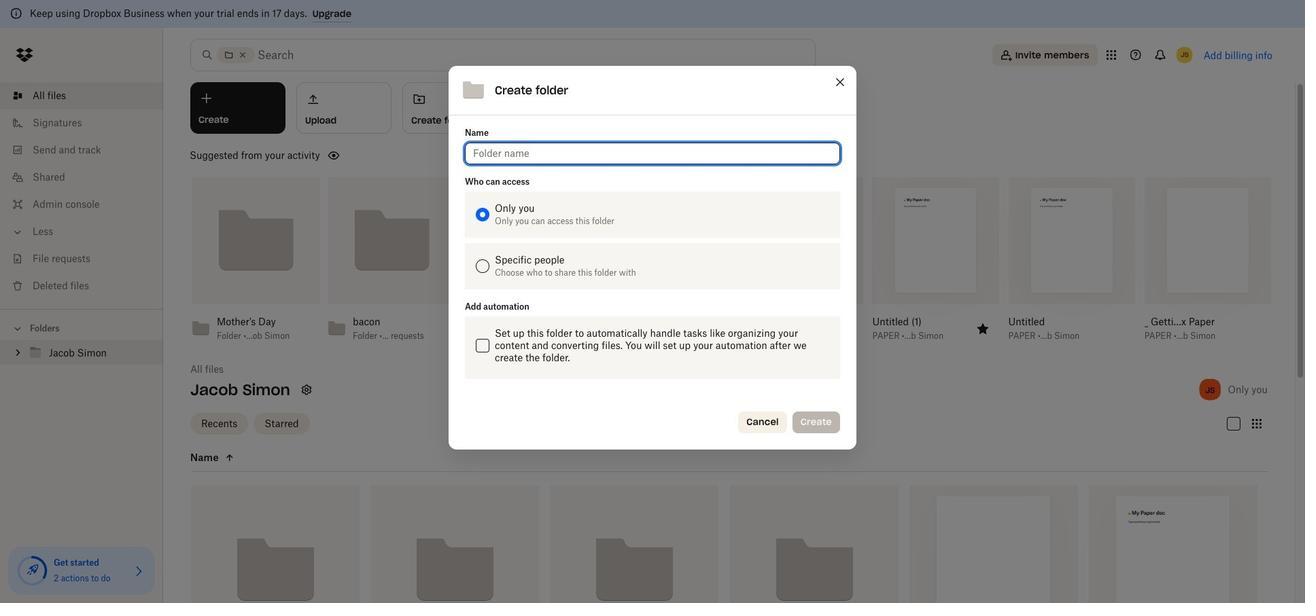 Task type: describe. For each thing, give the bounding box(es) containing it.
Folder name input text field
[[473, 146, 832, 161]]

file, _ my paper doc.paper row
[[1089, 486, 1258, 604]]

file, _ getting started with dropbox paper.paper row
[[910, 486, 1078, 604]]

folder, file requests row
[[371, 486, 540, 604]]

dropbox image
[[11, 41, 38, 69]]



Task type: locate. For each thing, give the bounding box(es) containing it.
list item
[[0, 82, 163, 109]]

folder, father's day row
[[191, 486, 360, 604]]

list
[[0, 74, 163, 309]]

folder, mother's day row
[[550, 486, 719, 604]]

dialog
[[449, 66, 857, 450]]

less image
[[11, 226, 24, 239]]

folder, send and track row
[[730, 486, 899, 604]]

None radio
[[476, 208, 490, 222], [476, 260, 490, 273], [476, 208, 490, 222], [476, 260, 490, 273]]

alert
[[0, 0, 1306, 28]]



Task type: vqa. For each thing, say whether or not it's contained in the screenshot.
Folders
no



